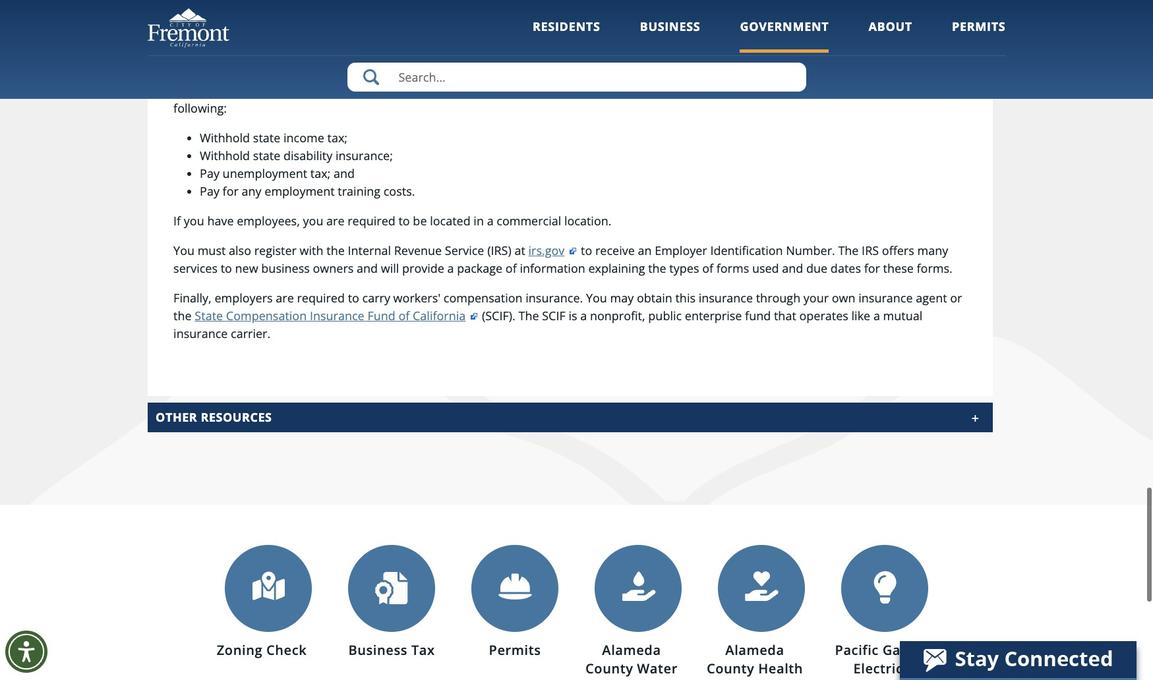 Task type: describe. For each thing, give the bounding box(es) containing it.
many
[[917, 243, 948, 258]]

forms.
[[917, 260, 952, 276]]

you down employment
[[303, 213, 323, 229]]

will
[[381, 260, 399, 276]]

the right do
[[917, 82, 935, 98]]

1 vertical spatial state
[[253, 130, 280, 146]]

2 horizontal spatial of
[[702, 260, 713, 276]]

1 pay from the top
[[200, 165, 220, 181]]

0 horizontal spatial at
[[515, 243, 525, 258]]

employer,
[[702, 82, 758, 98]]

0 horizontal spatial you
[[173, 243, 195, 258]]

2 horizontal spatial with
[[888, 65, 912, 80]]

employment
[[507, 65, 577, 80]]

hire
[[207, 65, 229, 80]]

irs.gov link
[[528, 243, 578, 258]]

sure
[[315, 65, 340, 80]]

as
[[669, 82, 682, 98]]

california inside if you hire employees, be sure to register with the california employment development department at edd.ca.gov to be provided with the necessary forms and answer any questions you may have regarding your responsibilities. as an employer, the state requires you to do the following:
[[451, 65, 504, 80]]

to right sure
[[343, 65, 354, 80]]

to receive an employer identification number. the irs offers many services to new business owners and will provide a package of information explaining the types of forms used and due dates for these forms.
[[173, 243, 952, 276]]

if for if you hire employees, be sure to register with the california employment development department at edd.ca.gov to be provided with the necessary forms and answer any questions you may have regarding your responsibilities. as an employer, the state requires you to do the following:
[[173, 65, 181, 80]]

for inside withhold state income tax; withhold state disability insurance; pay unemployment tax; and pay for any employment training costs.
[[223, 183, 239, 199]]

step 8: plan for employer responsibilities
[[156, 29, 447, 45]]

carrier.
[[231, 326, 270, 342]]

&
[[911, 641, 921, 659]]

paper with certificate image
[[374, 571, 409, 606]]

this
[[675, 290, 696, 306]]

alameda county water district link
[[577, 545, 693, 680]]

the inside 'to receive an employer identification number. the irs offers many services to new business owners and will provide a package of information explaining the types of forms used and due dates for these forms.'
[[838, 243, 859, 258]]

insurance.
[[526, 290, 583, 306]]

and left due
[[782, 260, 803, 276]]

county for district
[[585, 660, 633, 678]]

service
[[445, 243, 484, 258]]

zoning check link
[[207, 545, 323, 672]]

health
[[758, 660, 803, 678]]

through
[[756, 290, 801, 306]]

requires
[[812, 82, 859, 98]]

services
[[173, 260, 218, 276]]

stay connected image
[[900, 641, 1135, 678]]

at inside if you hire employees, be sure to register with the california employment development department at edd.ca.gov to be provided with the necessary forms and answer any questions you may have regarding your responsibilities. as an employer, the state requires you to do the following:
[[728, 65, 739, 80]]

about link
[[869, 18, 912, 52]]

an inside if you hire employees, be sure to register with the california employment development department at edd.ca.gov to be provided with the necessary forms and answer any questions you may have regarding your responsibilities. as an employer, the state requires you to do the following:
[[685, 82, 699, 98]]

other
[[156, 409, 197, 425]]

number.
[[786, 243, 835, 258]]

in
[[474, 213, 484, 229]]

operates
[[799, 308, 848, 324]]

income
[[283, 130, 324, 146]]

pacific
[[835, 641, 879, 659]]

alameda county health department
[[707, 641, 803, 680]]

enterprise
[[685, 308, 742, 324]]

employment
[[265, 183, 335, 199]]

scif
[[542, 308, 566, 324]]

these
[[883, 260, 914, 276]]

commercial
[[497, 213, 561, 229]]

mutual
[[883, 308, 923, 324]]

may inside finally, employers are required to carry workers' compensation insurance. you may obtain this insurance through your own insurance agent or the
[[610, 290, 634, 306]]

gas
[[883, 641, 907, 659]]

the down edd.ca.gov on the right top
[[761, 82, 779, 98]]

is
[[569, 308, 577, 324]]

answer
[[291, 82, 332, 98]]

1 vertical spatial tax;
[[310, 165, 331, 181]]

plan
[[202, 29, 236, 45]]

location.
[[564, 213, 611, 229]]

have inside if you hire employees, be sure to register with the california employment development department at edd.ca.gov to be provided with the necessary forms and answer any questions you may have regarding your responsibilities. as an employer, the state requires you to do the following:
[[465, 82, 491, 98]]

(irs)
[[487, 243, 511, 258]]

compensation
[[226, 308, 307, 324]]

like
[[852, 308, 870, 324]]

alameda county water district
[[585, 641, 678, 680]]

insurance;
[[336, 148, 393, 164]]

due
[[806, 260, 828, 276]]

residents link
[[533, 18, 600, 52]]

0 horizontal spatial of
[[399, 308, 410, 324]]

1 horizontal spatial with
[[403, 65, 426, 80]]

responsibilities.
[[579, 82, 666, 98]]

hand, heart above image
[[744, 571, 779, 606]]

package
[[457, 260, 503, 276]]

own
[[832, 290, 855, 306]]

owners
[[313, 260, 354, 276]]

pacific gas & electric
[[835, 641, 921, 678]]

costs.
[[384, 183, 415, 199]]

if for if you have employees, you are required to be located in a commercial location.
[[173, 213, 181, 229]]

irs.gov
[[528, 243, 565, 258]]

county for department
[[707, 660, 754, 678]]

finally, employers are required to carry workers' compensation insurance. you may obtain this insurance through your own insurance agent or the
[[173, 290, 962, 324]]

check
[[266, 641, 307, 659]]

to left do
[[885, 82, 896, 98]]

a inside 'to receive an employer identification number. the irs offers many services to new business owners and will provide a package of information explaining the types of forms used and due dates for these forms.'
[[447, 260, 454, 276]]

0 horizontal spatial with
[[300, 243, 323, 258]]

and inside if you hire employees, be sure to register with the california employment development department at edd.ca.gov to be provided with the necessary forms and answer any questions you may have regarding your responsibilities. as an employer, the state requires you to do the following:
[[267, 82, 288, 98]]

nonprofit,
[[590, 308, 645, 324]]

employees, for be
[[232, 65, 295, 80]]

insurance inside (scif). the scif is a nonprofit, public enterprise fund that operates like a mutual insurance carrier.
[[173, 326, 228, 342]]

alameda county health department link
[[700, 545, 817, 680]]

located
[[430, 213, 471, 229]]

employees, for you
[[237, 213, 300, 229]]

must
[[198, 243, 226, 258]]

about
[[869, 18, 912, 34]]

agent
[[916, 290, 947, 306]]

the inside (scif). the scif is a nonprofit, public enterprise fund that operates like a mutual insurance carrier.
[[519, 308, 539, 324]]

or
[[950, 290, 962, 306]]

internal
[[348, 243, 391, 258]]

provide
[[402, 260, 444, 276]]



Task type: locate. For each thing, give the bounding box(es) containing it.
1 horizontal spatial required
[[348, 213, 395, 229]]

0 horizontal spatial for
[[223, 183, 239, 199]]

with up "questions"
[[403, 65, 426, 80]]

to up requires on the top right of page
[[804, 65, 815, 80]]

at right (irs)
[[515, 243, 525, 258]]

register up the business
[[254, 243, 297, 258]]

for inside 'to receive an employer identification number. the irs offers many services to new business owners and will provide a package of information explaining the types of forms used and due dates for these forms.'
[[864, 260, 880, 276]]

irs
[[862, 243, 879, 258]]

2 vertical spatial for
[[864, 260, 880, 276]]

forms down "identification"
[[716, 260, 749, 276]]

tax; down disability
[[310, 165, 331, 181]]

a right in
[[487, 213, 494, 229]]

1 vertical spatial have
[[207, 213, 234, 229]]

0 vertical spatial an
[[685, 82, 699, 98]]

(scif).
[[482, 308, 515, 324]]

insurance
[[310, 308, 364, 324]]

for right plan
[[239, 29, 264, 45]]

insurance down state
[[173, 326, 228, 342]]

if
[[173, 65, 181, 80], [173, 213, 181, 229]]

1 vertical spatial your
[[804, 290, 829, 306]]

district
[[607, 678, 656, 680]]

0 horizontal spatial forms
[[232, 82, 264, 98]]

pay left unemployment
[[200, 165, 220, 181]]

and inside withhold state income tax; withhold state disability insurance; pay unemployment tax; and pay for any employment training costs.
[[334, 165, 355, 181]]

0 horizontal spatial an
[[638, 243, 652, 258]]

1 vertical spatial for
[[223, 183, 239, 199]]

employer
[[267, 29, 334, 45], [655, 243, 707, 258]]

0 horizontal spatial may
[[438, 82, 462, 98]]

you down provided
[[862, 82, 882, 98]]

0 horizontal spatial be
[[298, 65, 312, 80]]

california down workers' on the left top
[[413, 308, 466, 324]]

a right is
[[580, 308, 587, 324]]

with up owners
[[300, 243, 323, 258]]

department down health
[[714, 678, 796, 680]]

types
[[669, 260, 699, 276]]

employer inside 'to receive an employer identification number. the irs offers many services to new business owners and will provide a package of information explaining the types of forms used and due dates for these forms.'
[[655, 243, 707, 258]]

0 horizontal spatial required
[[297, 290, 345, 306]]

1 horizontal spatial the
[[838, 243, 859, 258]]

1 county from the left
[[585, 660, 633, 678]]

your inside finally, employers are required to carry workers' compensation insurance. you may obtain this insurance through your own insurance agent or the
[[804, 290, 829, 306]]

any down sure
[[335, 82, 355, 98]]

1 horizontal spatial an
[[685, 82, 699, 98]]

register up "questions"
[[357, 65, 400, 80]]

offers
[[882, 243, 914, 258]]

1 vertical spatial required
[[297, 290, 345, 306]]

with up do
[[888, 65, 912, 80]]

withhold down the following:
[[200, 130, 250, 146]]

an right the as
[[685, 82, 699, 98]]

0 vertical spatial register
[[357, 65, 400, 80]]

insurance up mutual
[[859, 290, 913, 306]]

you inside finally, employers are required to carry workers' compensation insurance. you may obtain this insurance through your own insurance agent or the
[[586, 290, 607, 306]]

the down responsibilities
[[429, 65, 448, 80]]

(scif). the scif is a nonprofit, public enterprise fund that operates like a mutual insurance carrier.
[[173, 308, 923, 342]]

state
[[195, 308, 223, 324]]

tax; up insurance; on the left
[[327, 130, 347, 146]]

a right the like
[[873, 308, 880, 324]]

8:
[[188, 29, 199, 45]]

pay up must
[[200, 183, 220, 199]]

responsibilities
[[337, 29, 447, 45]]

the down finally,
[[173, 308, 192, 324]]

necessary
[[173, 82, 228, 98]]

0 vertical spatial business
[[640, 18, 700, 34]]

1 horizontal spatial for
[[239, 29, 264, 45]]

and down you must also register with the internal revenue service (irs) at irs.gov
[[357, 260, 378, 276]]

obtain
[[637, 290, 672, 306]]

department inside alameda county health department
[[714, 678, 796, 680]]

alameda for water
[[602, 641, 661, 659]]

employees, inside if you hire employees, be sure to register with the california employment development department at edd.ca.gov to be provided with the necessary forms and answer any questions you may have regarding your responsibilities. as an employer, the state requires you to do the following:
[[232, 65, 295, 80]]

alameda inside alameda county health department
[[725, 641, 784, 659]]

0 horizontal spatial county
[[585, 660, 633, 678]]

employees, up also
[[237, 213, 300, 229]]

1 vertical spatial withhold
[[200, 148, 250, 164]]

to
[[343, 65, 354, 80], [804, 65, 815, 80], [885, 82, 896, 98], [399, 213, 410, 229], [581, 243, 592, 258], [221, 260, 232, 276], [348, 290, 359, 306]]

at up employer,
[[728, 65, 739, 80]]

you up necessary
[[184, 65, 204, 80]]

1 if from the top
[[173, 65, 181, 80]]

business for business tax
[[348, 641, 408, 659]]

zoning check
[[217, 641, 307, 659]]

you up must
[[184, 213, 204, 229]]

1 vertical spatial register
[[254, 243, 297, 258]]

carry
[[362, 290, 390, 306]]

any inside withhold state income tax; withhold state disability insurance; pay unemployment tax; and pay for any employment training costs.
[[242, 183, 261, 199]]

are up compensation at the top left
[[276, 290, 294, 306]]

1 vertical spatial pay
[[200, 183, 220, 199]]

withhold
[[200, 130, 250, 146], [200, 148, 250, 164]]

1 vertical spatial are
[[276, 290, 294, 306]]

forms right necessary
[[232, 82, 264, 98]]

0 vertical spatial forms
[[232, 82, 264, 98]]

state
[[782, 82, 809, 98], [253, 130, 280, 146], [253, 148, 280, 164]]

withhold up unemployment
[[200, 148, 250, 164]]

the up owners
[[327, 243, 345, 258]]

2 if from the top
[[173, 213, 181, 229]]

residents
[[533, 18, 600, 34]]

government
[[740, 18, 829, 34]]

alameda up health
[[725, 641, 784, 659]]

1 horizontal spatial register
[[357, 65, 400, 80]]

0 horizontal spatial insurance
[[173, 326, 228, 342]]

electric
[[853, 660, 903, 678]]

the left scif
[[519, 308, 539, 324]]

workers'
[[393, 290, 441, 306]]

0 horizontal spatial any
[[242, 183, 261, 199]]

0 vertical spatial california
[[451, 65, 504, 80]]

1 horizontal spatial employer
[[655, 243, 707, 258]]

0 horizontal spatial your
[[551, 82, 576, 98]]

the up dates
[[838, 243, 859, 258]]

0 vertical spatial the
[[838, 243, 859, 258]]

register inside if you hire employees, be sure to register with the california employment development department at edd.ca.gov to be provided with the necessary forms and answer any questions you may have regarding your responsibilities. as an employer, the state requires you to do the following:
[[357, 65, 400, 80]]

are
[[326, 213, 345, 229], [276, 290, 294, 306]]

1 horizontal spatial your
[[804, 290, 829, 306]]

0 vertical spatial pay
[[200, 165, 220, 181]]

department inside if you hire employees, be sure to register with the california employment development department at edd.ca.gov to be provided with the necessary forms and answer any questions you may have regarding your responsibilities. as an employer, the state requires you to do the following:
[[657, 65, 725, 80]]

0 vertical spatial required
[[348, 213, 395, 229]]

your up the operates
[[804, 290, 829, 306]]

an right the receive at the right of the page
[[638, 243, 652, 258]]

0 vertical spatial employees,
[[232, 65, 295, 80]]

required inside finally, employers are required to carry workers' compensation insurance. you may obtain this insurance through your own insurance agent or the
[[297, 290, 345, 306]]

1 horizontal spatial at
[[728, 65, 739, 80]]

with
[[403, 65, 426, 80], [888, 65, 912, 80], [300, 243, 323, 258]]

state compensation insurance fund of california link
[[195, 308, 479, 324]]

0 horizontal spatial employer
[[267, 29, 334, 45]]

to left new
[[221, 260, 232, 276]]

1 vertical spatial business
[[348, 641, 408, 659]]

county inside alameda county water district
[[585, 660, 633, 678]]

1 horizontal spatial you
[[586, 290, 607, 306]]

required up internal
[[348, 213, 395, 229]]

for down irs
[[864, 260, 880, 276]]

1 vertical spatial if
[[173, 213, 181, 229]]

also
[[229, 243, 251, 258]]

if up necessary
[[173, 65, 181, 80]]

2 horizontal spatial insurance
[[859, 290, 913, 306]]

business
[[640, 18, 700, 34], [348, 641, 408, 659]]

are inside finally, employers are required to carry workers' compensation insurance. you may obtain this insurance through your own insurance agent or the
[[276, 290, 294, 306]]

forms inside if you hire employees, be sure to register with the california employment development department at edd.ca.gov to be provided with the necessary forms and answer any questions you may have regarding your responsibilities. as an employer, the state requires you to do the following:
[[232, 82, 264, 98]]

you right "questions"
[[415, 82, 435, 98]]

2 withhold from the top
[[200, 148, 250, 164]]

a
[[487, 213, 494, 229], [447, 260, 454, 276], [580, 308, 587, 324], [873, 308, 880, 324]]

employer up the 'types'
[[655, 243, 707, 258]]

to left carry
[[348, 290, 359, 306]]

0 horizontal spatial business
[[348, 641, 408, 659]]

may right "questions"
[[438, 82, 462, 98]]

following:
[[173, 100, 227, 116]]

1 vertical spatial employer
[[655, 243, 707, 258]]

to down costs. on the left
[[399, 213, 410, 229]]

1 withhold from the top
[[200, 130, 250, 146]]

other resources
[[156, 409, 272, 425]]

the inside 'to receive an employer identification number. the irs offers many services to new business owners and will provide a package of information explaining the types of forms used and due dates for these forms.'
[[648, 260, 666, 276]]

if inside if you hire employees, be sure to register with the california employment development department at edd.ca.gov to be provided with the necessary forms and answer any questions you may have regarding your responsibilities. as an employer, the state requires you to do the following:
[[173, 65, 181, 80]]

0 horizontal spatial have
[[207, 213, 234, 229]]

edd.ca.gov
[[742, 65, 801, 80]]

1 vertical spatial you
[[586, 290, 607, 306]]

are down the training
[[326, 213, 345, 229]]

questions
[[358, 82, 412, 98]]

withhold state income tax; withhold state disability insurance; pay unemployment tax; and pay for any employment training costs.
[[200, 130, 415, 199]]

you
[[184, 65, 204, 80], [415, 82, 435, 98], [862, 82, 882, 98], [184, 213, 204, 229], [303, 213, 323, 229]]

of down (irs)
[[506, 260, 517, 276]]

1 horizontal spatial alameda
[[725, 641, 784, 659]]

county left health
[[707, 660, 754, 678]]

have up must
[[207, 213, 234, 229]]

unemployment
[[223, 165, 307, 181]]

required up state compensation insurance fund of california
[[297, 290, 345, 306]]

your down 'employment'
[[551, 82, 576, 98]]

county inside alameda county health department
[[707, 660, 754, 678]]

the left the 'types'
[[648, 260, 666, 276]]

map with location pin image
[[251, 571, 286, 606]]

construction hat image
[[497, 571, 532, 606]]

for down unemployment
[[223, 183, 239, 199]]

business tax
[[348, 641, 435, 659]]

you up nonprofit,
[[586, 290, 607, 306]]

forms inside 'to receive an employer identification number. the irs offers many services to new business owners and will provide a package of information explaining the types of forms used and due dates for these forms.'
[[716, 260, 749, 276]]

0 vertical spatial withhold
[[200, 130, 250, 146]]

to left the receive at the right of the page
[[581, 243, 592, 258]]

2 horizontal spatial for
[[864, 260, 880, 276]]

1 vertical spatial california
[[413, 308, 466, 324]]

0 vertical spatial permits
[[952, 18, 1006, 34]]

0 vertical spatial for
[[239, 29, 264, 45]]

finally,
[[173, 290, 211, 306]]

0 horizontal spatial permits link
[[460, 545, 570, 672]]

0 horizontal spatial the
[[519, 308, 539, 324]]

0 horizontal spatial register
[[254, 243, 297, 258]]

employees,
[[232, 65, 295, 80], [237, 213, 300, 229]]

0 vertical spatial tax;
[[327, 130, 347, 146]]

business left tax
[[348, 641, 408, 659]]

do
[[900, 82, 914, 98]]

may inside if you hire employees, be sure to register with the california employment development department at edd.ca.gov to be provided with the necessary forms and answer any questions you may have regarding your responsibilities. as an employer, the state requires you to do the following:
[[438, 82, 462, 98]]

1 vertical spatial may
[[610, 290, 634, 306]]

alameda inside alameda county water district
[[602, 641, 661, 659]]

be
[[298, 65, 312, 80], [819, 65, 832, 80], [413, 213, 427, 229]]

county up district on the right bottom of page
[[585, 660, 633, 678]]

business tax link
[[337, 545, 447, 672]]

government link
[[740, 18, 829, 52]]

revenue
[[394, 243, 442, 258]]

0 vertical spatial state
[[782, 82, 809, 98]]

you up the services
[[173, 243, 195, 258]]

a down service
[[447, 260, 454, 276]]

1 horizontal spatial be
[[413, 213, 427, 229]]

identification
[[710, 243, 783, 258]]

0 horizontal spatial permits
[[489, 641, 541, 659]]

be up revenue
[[413, 213, 427, 229]]

0 vertical spatial any
[[335, 82, 355, 98]]

1 horizontal spatial of
[[506, 260, 517, 276]]

1 horizontal spatial permits link
[[952, 18, 1006, 52]]

of down workers' on the left top
[[399, 308, 410, 324]]

be up requires on the top right of page
[[819, 65, 832, 80]]

the right provided
[[915, 65, 933, 80]]

employees, right hire
[[232, 65, 295, 80]]

1 alameda from the left
[[602, 641, 661, 659]]

have left regarding on the left top
[[465, 82, 491, 98]]

0 vertical spatial may
[[438, 82, 462, 98]]

permits inside 'link'
[[489, 641, 541, 659]]

business
[[261, 260, 310, 276]]

2 alameda from the left
[[725, 641, 784, 659]]

department
[[657, 65, 725, 80], [714, 678, 796, 680]]

training
[[338, 183, 380, 199]]

1 horizontal spatial insurance
[[699, 290, 753, 306]]

1 horizontal spatial any
[[335, 82, 355, 98]]

and
[[267, 82, 288, 98], [334, 165, 355, 181], [357, 260, 378, 276], [782, 260, 803, 276]]

that
[[774, 308, 796, 324]]

water
[[637, 660, 678, 678]]

insurance up enterprise at top
[[699, 290, 753, 306]]

an inside 'to receive an employer identification number. the irs offers many services to new business owners and will provide a package of information explaining the types of forms used and due dates for these forms.'
[[638, 243, 652, 258]]

you
[[173, 243, 195, 258], [586, 290, 607, 306]]

any down unemployment
[[242, 183, 261, 199]]

2 pay from the top
[[200, 183, 220, 199]]

to inside finally, employers are required to carry workers' compensation insurance. you may obtain this insurance through your own insurance agent or the
[[348, 290, 359, 306]]

your inside if you hire employees, be sure to register with the california employment development department at edd.ca.gov to be provided with the necessary forms and answer any questions you may have regarding your responsibilities. as an employer, the state requires you to do the following:
[[551, 82, 576, 98]]

0 vertical spatial permits link
[[952, 18, 1006, 52]]

1 vertical spatial at
[[515, 243, 525, 258]]

you must also register with the internal revenue service (irs) at irs.gov
[[173, 243, 565, 258]]

tax
[[411, 641, 435, 659]]

0 vertical spatial if
[[173, 65, 181, 80]]

be up "answer"
[[298, 65, 312, 80]]

1 vertical spatial an
[[638, 243, 652, 258]]

and left "answer"
[[267, 82, 288, 98]]

1 vertical spatial employees,
[[237, 213, 300, 229]]

development
[[580, 65, 654, 80]]

tab list containing step 8: plan for employer responsibilities
[[147, 0, 993, 432]]

california up regarding on the left top
[[451, 65, 504, 80]]

business for business link
[[640, 18, 700, 34]]

of right the 'types'
[[702, 260, 713, 276]]

0 vertical spatial have
[[465, 82, 491, 98]]

1 horizontal spatial forms
[[716, 260, 749, 276]]

1 horizontal spatial business
[[640, 18, 700, 34]]

any inside if you hire employees, be sure to register with the california employment development department at edd.ca.gov to be provided with the necessary forms and answer any questions you may have regarding your responsibilities. as an employer, the state requires you to do the following:
[[335, 82, 355, 98]]

and up the training
[[334, 165, 355, 181]]

business up the as
[[640, 18, 700, 34]]

department up the as
[[657, 65, 725, 80]]

state inside if you hire employees, be sure to register with the california employment development department at edd.ca.gov to be provided with the necessary forms and answer any questions you may have regarding your responsibilities. as an employer, the state requires you to do the following:
[[782, 82, 809, 98]]

1 horizontal spatial have
[[465, 82, 491, 98]]

0 vertical spatial employer
[[267, 29, 334, 45]]

fund
[[367, 308, 395, 324]]

1 vertical spatial any
[[242, 183, 261, 199]]

employers
[[215, 290, 273, 306]]

resources
[[201, 409, 272, 425]]

0 vertical spatial are
[[326, 213, 345, 229]]

alameda up district on the right bottom of page
[[602, 641, 661, 659]]

if you hire employees, be sure to register with the california employment development department at edd.ca.gov to be provided with the necessary forms and answer any questions you may have regarding your responsibilities. as an employer, the state requires you to do the following:
[[173, 65, 935, 116]]

pacific gas & electric link
[[823, 545, 940, 678]]

1 vertical spatial permits link
[[460, 545, 570, 672]]

may up nonprofit,
[[610, 290, 634, 306]]

Search text field
[[347, 63, 806, 92]]

0 vertical spatial at
[[728, 65, 739, 80]]

0 horizontal spatial alameda
[[602, 641, 661, 659]]

the inside finally, employers are required to carry workers' compensation insurance. you may obtain this insurance through your own insurance agent or the
[[173, 308, 192, 324]]

alameda for health
[[725, 641, 784, 659]]

1 vertical spatial forms
[[716, 260, 749, 276]]

light bulb image
[[867, 571, 902, 606]]

public
[[648, 308, 682, 324]]

employer up sure
[[267, 29, 334, 45]]

save water image
[[621, 571, 656, 606]]

2 vertical spatial state
[[253, 148, 280, 164]]

0 vertical spatial department
[[657, 65, 725, 80]]

information
[[520, 260, 585, 276]]

alameda
[[602, 641, 661, 659], [725, 641, 784, 659]]

new
[[235, 260, 258, 276]]

used
[[752, 260, 779, 276]]

2 county from the left
[[707, 660, 754, 678]]

1 horizontal spatial permits
[[952, 18, 1006, 34]]

insurance
[[699, 290, 753, 306], [859, 290, 913, 306], [173, 326, 228, 342]]

1 horizontal spatial may
[[610, 290, 634, 306]]

1 horizontal spatial county
[[707, 660, 754, 678]]

for
[[239, 29, 264, 45], [223, 183, 239, 199], [864, 260, 880, 276]]

1 vertical spatial the
[[519, 308, 539, 324]]

2 horizontal spatial be
[[819, 65, 832, 80]]

county
[[585, 660, 633, 678], [707, 660, 754, 678]]

1 vertical spatial department
[[714, 678, 796, 680]]

0 vertical spatial your
[[551, 82, 576, 98]]

the
[[429, 65, 448, 80], [915, 65, 933, 80], [761, 82, 779, 98], [917, 82, 935, 98], [327, 243, 345, 258], [648, 260, 666, 276], [173, 308, 192, 324]]

tab list
[[147, 0, 993, 432]]

if up the services
[[173, 213, 181, 229]]

1 horizontal spatial are
[[326, 213, 345, 229]]

zoning
[[217, 641, 263, 659]]

0 horizontal spatial are
[[276, 290, 294, 306]]



Task type: vqa. For each thing, say whether or not it's contained in the screenshot.
any within IF YOU HIRE EMPLOYEES, BE SURE TO REGISTER WITH THE CALIFORNIA EMPLOYMENT DEVELOPMENT DEPARTMENT AT EDD.CA.GOV TO BE PROVIDED WITH THE NECESSARY FORMS AND ANSWER ANY QUESTIONS YOU MAY HAVE REGARDING YOUR RESPONSIBILITIES. AS AN EMPLOYER, THE STATE REQUIRES YOU TO DO THE FOLLOWING:
yes



